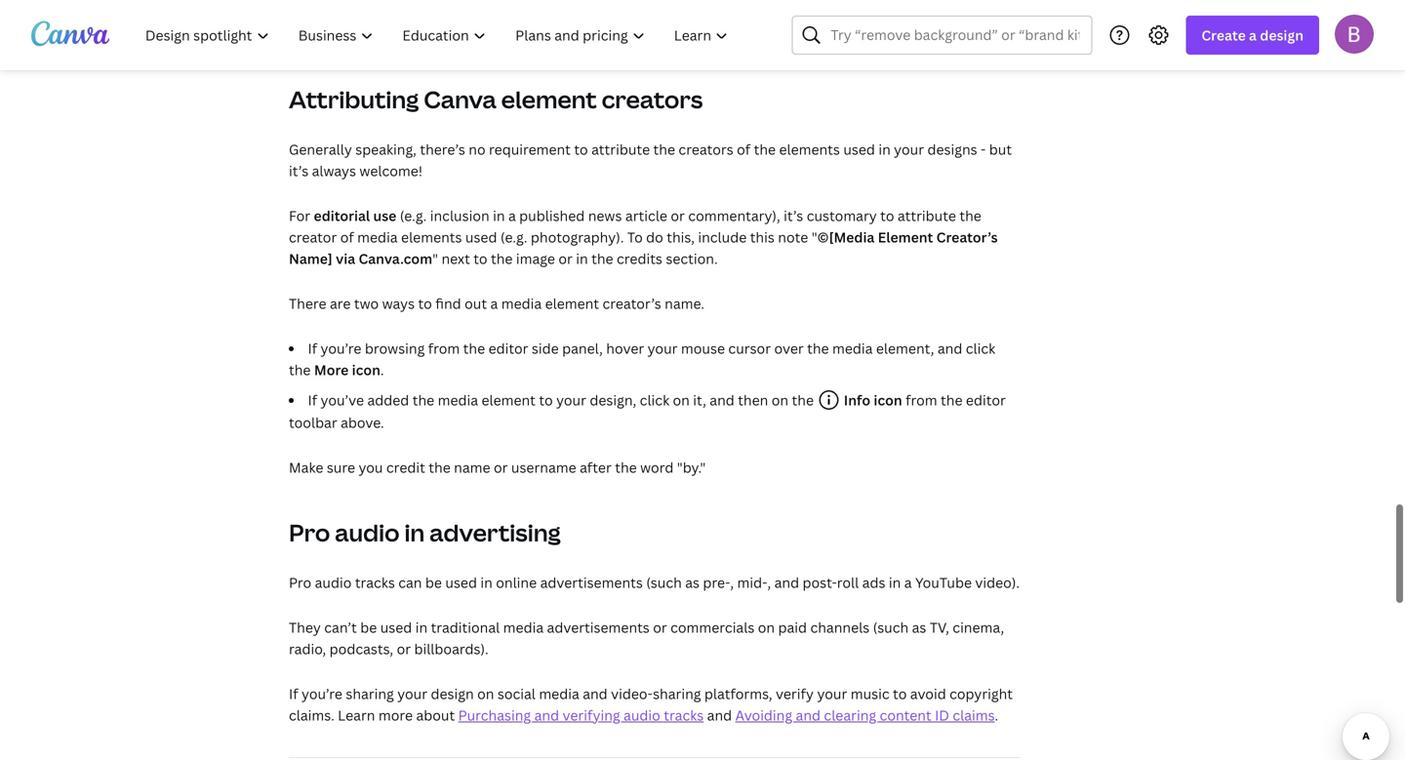 Task type: locate. For each thing, give the bounding box(es) containing it.
, left "post-" on the bottom right of the page
[[767, 573, 771, 592]]

this
[[750, 228, 775, 246]]

2 vertical spatial if
[[289, 684, 298, 703]]

design up the about
[[431, 684, 474, 703]]

(e.g.
[[400, 206, 427, 225], [500, 228, 527, 246]]

attribute
[[591, 140, 650, 158], [898, 206, 956, 225]]

0 horizontal spatial ,
[[730, 573, 734, 592]]

the right added at the bottom left
[[412, 391, 434, 409]]

1 horizontal spatial "
[[812, 228, 817, 246]]

(such inside they can't be used in traditional media advertisements or commercials on paid channels (such as tv, cinema, radio, podcasts, or billboards).
[[873, 618, 909, 637]]

news
[[588, 206, 622, 225]]

or down pro audio tracks can be used in online advertisements (such as pre-, mid-, and post-roll ads in a youtube video).
[[653, 618, 667, 637]]

name]
[[289, 249, 333, 268]]

0 horizontal spatial attribute
[[591, 140, 650, 158]]

" right note
[[812, 228, 817, 246]]

used down the inclusion
[[465, 228, 497, 246]]

if inside if you're browsing from the editor side panel, hover your mouse cursor over the media element, and click the
[[308, 339, 317, 357]]

hover
[[606, 339, 644, 357]]

0 vertical spatial creators
[[602, 83, 703, 115]]

make
[[289, 458, 323, 477]]

article
[[625, 206, 667, 225]]

1 vertical spatial advertisements
[[547, 618, 650, 637]]

side
[[532, 339, 559, 357]]

you're up claims.
[[302, 684, 342, 703]]

0 vertical spatial advertisements
[[540, 573, 643, 592]]

0 horizontal spatial click
[[640, 391, 669, 409]]

1 horizontal spatial of
[[737, 140, 750, 158]]

and down verify
[[796, 706, 821, 724]]

canva
[[424, 83, 496, 115]]

1 vertical spatial as
[[912, 618, 926, 637]]

after
[[580, 458, 612, 477]]

media
[[357, 228, 398, 246], [501, 294, 542, 313], [832, 339, 873, 357], [438, 391, 478, 409], [503, 618, 544, 637], [539, 684, 579, 703]]

design,
[[590, 391, 636, 409]]

1 horizontal spatial ,
[[767, 573, 771, 592]]

audio down video- on the bottom left
[[624, 706, 660, 724]]

pro up they
[[289, 573, 311, 592]]

(such down ads
[[873, 618, 909, 637]]

0 vertical spatial design
[[1260, 26, 1304, 44]]

the up commentary),
[[754, 140, 776, 158]]

0 horizontal spatial editor
[[488, 339, 528, 357]]

1 vertical spatial audio
[[315, 573, 352, 592]]

click right "element,"
[[966, 339, 995, 357]]

you're inside if you're browsing from the editor side panel, hover your mouse cursor over the media element, and click the
[[321, 339, 361, 357]]

icon right info on the right bottom of the page
[[874, 391, 902, 409]]

be up podcasts, at the bottom left
[[360, 618, 377, 637]]

name
[[454, 458, 490, 477]]

in right the inclusion
[[493, 206, 505, 225]]

1 vertical spatial click
[[640, 391, 669, 409]]

on
[[673, 391, 690, 409], [772, 391, 788, 409], [758, 618, 775, 637], [477, 684, 494, 703]]

creators inside generally speaking, there's no requirement to attribute the creators of the elements used in your designs - but it's always welcome!
[[679, 140, 733, 158]]

and left "post-" on the bottom right of the page
[[774, 573, 799, 592]]

toolbar
[[289, 413, 337, 432]]

and right "element,"
[[937, 339, 962, 357]]

cursor
[[728, 339, 771, 357]]

create a design
[[1201, 26, 1304, 44]]

the down the photography).
[[591, 249, 613, 268]]

0 horizontal spatial sharing
[[346, 684, 394, 703]]

Try "remove background" or "brand kit" search field
[[831, 17, 1079, 54]]

2 pro from the top
[[289, 573, 311, 592]]

element up requirement
[[501, 83, 597, 115]]

the right info icon
[[941, 391, 963, 409]]

(such
[[646, 573, 682, 592], [873, 618, 909, 637]]

1 horizontal spatial elements
[[779, 140, 840, 158]]

tracks left can
[[355, 573, 395, 592]]

attribute up element at the right top of page
[[898, 206, 956, 225]]

media up info on the right bottom of the page
[[832, 339, 873, 357]]

clearing
[[824, 706, 876, 724]]

the left more
[[289, 360, 311, 379]]

media up the name
[[438, 391, 478, 409]]

1 vertical spatial icon
[[874, 391, 902, 409]]

1 horizontal spatial attribute
[[898, 206, 956, 225]]

it's up note
[[784, 206, 803, 225]]

1 vertical spatial if
[[308, 391, 317, 409]]

0 horizontal spatial "
[[432, 249, 438, 268]]

learn
[[338, 706, 375, 724]]

1 horizontal spatial as
[[912, 618, 926, 637]]

to inside 'if you're sharing your design on social media and video-sharing platforms, verify your music to avoid copyright claims. learn more about'
[[893, 684, 907, 703]]

the right over at top
[[807, 339, 829, 357]]

0 vertical spatial audio
[[335, 517, 400, 548]]

elements up next
[[401, 228, 462, 246]]

click
[[966, 339, 995, 357], [640, 391, 669, 409]]

from down the find
[[428, 339, 460, 357]]

of
[[737, 140, 750, 158], [340, 228, 354, 246]]

or up this,
[[671, 206, 685, 225]]

do
[[646, 228, 663, 246]]

0 vertical spatial (such
[[646, 573, 682, 592]]

paid
[[778, 618, 807, 637]]

1 vertical spatial elements
[[401, 228, 462, 246]]

your up more
[[397, 684, 427, 703]]

if you're sharing your design on social media and video-sharing platforms, verify your music to avoid copyright claims. learn more about
[[289, 684, 1013, 724]]

2 vertical spatial element
[[481, 391, 536, 409]]

and
[[937, 339, 962, 357], [710, 391, 734, 409], [774, 573, 799, 592], [583, 684, 608, 703], [534, 706, 559, 724], [707, 706, 732, 724], [796, 706, 821, 724]]

0 horizontal spatial tracks
[[355, 573, 395, 592]]

1 horizontal spatial from
[[906, 391, 937, 409]]

attribute inside (e.g. inclusion in a published news article or commentary), it's customary to attribute the creator of media elements used (e.g. photography). to do this, include this note "
[[898, 206, 956, 225]]

element
[[878, 228, 933, 246]]

you're for browsing
[[321, 339, 361, 357]]

(e.g. right "use"
[[400, 206, 427, 225]]

to up element at the right top of page
[[880, 206, 894, 225]]

your right hover
[[648, 339, 678, 357]]

elements up customary
[[779, 140, 840, 158]]

top level navigation element
[[133, 16, 745, 55]]

no
[[469, 140, 486, 158]]

icon for info icon
[[874, 391, 902, 409]]

0 vertical spatial editor
[[488, 339, 528, 357]]

in up can
[[404, 517, 425, 548]]

or down the photography).
[[558, 249, 573, 268]]

it's inside (e.g. inclusion in a published news article or commentary), it's customary to attribute the creator of media elements used (e.g. photography). to do this, include this note "
[[784, 206, 803, 225]]

you're for sharing
[[302, 684, 342, 703]]

element down " next to the image or in the credits section.
[[545, 294, 599, 313]]

as
[[685, 573, 700, 592], [912, 618, 926, 637]]

of inside generally speaking, there's no requirement to attribute the creators of the elements used in your designs - but it's always welcome!
[[737, 140, 750, 158]]

advertisements down pro audio tracks can be used in online advertisements (such as pre-, mid-, and post-roll ads in a youtube video).
[[547, 618, 650, 637]]

a
[[1249, 26, 1257, 44], [508, 206, 516, 225], [490, 294, 498, 313], [904, 573, 912, 592]]

advertisements inside they can't be used in traditional media advertisements or commercials on paid channels (such as tv, cinema, radio, podcasts, or billboards).
[[547, 618, 650, 637]]

in inside they can't be used in traditional media advertisements or commercials on paid channels (such as tv, cinema, radio, podcasts, or billboards).
[[415, 618, 427, 637]]

.
[[380, 360, 384, 379], [995, 706, 998, 724]]

0 vertical spatial icon
[[352, 360, 380, 379]]

your left "designs"
[[894, 140, 924, 158]]

1 horizontal spatial design
[[1260, 26, 1304, 44]]

on left "paid"
[[758, 618, 775, 637]]

used up customary
[[843, 140, 875, 158]]

billboards).
[[414, 639, 489, 658]]

1 horizontal spatial sharing
[[653, 684, 701, 703]]

attribute up news
[[591, 140, 650, 158]]

as inside they can't be used in traditional media advertisements or commercials on paid channels (such as tv, cinema, radio, podcasts, or billboards).
[[912, 618, 926, 637]]

1 vertical spatial design
[[431, 684, 474, 703]]

this,
[[667, 228, 695, 246]]

pro for pro audio in advertising
[[289, 517, 330, 548]]

and down social
[[534, 706, 559, 724]]

on inside 'if you're sharing your design on social media and video-sharing platforms, verify your music to avoid copyright claims. learn more about'
[[477, 684, 494, 703]]

pro down make
[[289, 517, 330, 548]]

media up purchasing and verifying audio tracks link
[[539, 684, 579, 703]]

. down browsing
[[380, 360, 384, 379]]

be right can
[[425, 573, 442, 592]]

next
[[441, 249, 470, 268]]

to down side
[[539, 391, 553, 409]]

1 vertical spatial it's
[[784, 206, 803, 225]]

and up verifying
[[583, 684, 608, 703]]

tv,
[[930, 618, 949, 637]]

design inside 'if you're sharing your design on social media and video-sharing platforms, verify your music to avoid copyright claims. learn more about'
[[431, 684, 474, 703]]

in up billboards).
[[415, 618, 427, 637]]

0 vertical spatial if
[[308, 339, 317, 357]]

1 vertical spatial attribute
[[898, 206, 956, 225]]

your
[[894, 140, 924, 158], [648, 339, 678, 357], [556, 391, 586, 409], [397, 684, 427, 703], [817, 684, 847, 703]]

of up commentary),
[[737, 140, 750, 158]]

video).
[[975, 573, 1020, 592]]

to left the find
[[418, 294, 432, 313]]

info
[[844, 391, 870, 409]]

0 vertical spatial (e.g.
[[400, 206, 427, 225]]

music
[[851, 684, 889, 703]]

on inside they can't be used in traditional media advertisements or commercials on paid channels (such as tv, cinema, radio, podcasts, or billboards).
[[758, 618, 775, 637]]

1 vertical spatial editor
[[966, 391, 1006, 409]]

used inside (e.g. inclusion in a published news article or commentary), it's customary to attribute the creator of media elements used (e.g. photography). to do this, include this note "
[[465, 228, 497, 246]]

1 horizontal spatial (such
[[873, 618, 909, 637]]

your left design,
[[556, 391, 586, 409]]

as left pre-
[[685, 573, 700, 592]]

1 vertical spatial you're
[[302, 684, 342, 703]]

1 horizontal spatial click
[[966, 339, 995, 357]]

published
[[519, 206, 585, 225]]

1 pro from the top
[[289, 517, 330, 548]]

it's inside generally speaking, there's no requirement to attribute the creators of the elements used in your designs - but it's always welcome!
[[289, 161, 308, 180]]

copyright
[[949, 684, 1013, 703]]

to right requirement
[[574, 140, 588, 158]]

0 horizontal spatial as
[[685, 573, 700, 592]]

" left next
[[432, 249, 438, 268]]

click right design,
[[640, 391, 669, 409]]

0 vertical spatial as
[[685, 573, 700, 592]]

in left "designs"
[[878, 140, 891, 158]]

1 horizontal spatial .
[[995, 706, 998, 724]]

it,
[[693, 391, 706, 409]]

1 vertical spatial tracks
[[664, 706, 704, 724]]

0 horizontal spatial be
[[360, 618, 377, 637]]

from
[[428, 339, 460, 357], [906, 391, 937, 409]]

0 vertical spatial you're
[[321, 339, 361, 357]]

0 vertical spatial click
[[966, 339, 995, 357]]

creators up generally speaking, there's no requirement to attribute the creators of the elements used in your designs - but it's always welcome!
[[602, 83, 703, 115]]

1 vertical spatial creators
[[679, 140, 733, 158]]

advertisements right online
[[540, 573, 643, 592]]

used up podcasts, at the bottom left
[[380, 618, 412, 637]]

if up toolbar
[[308, 391, 317, 409]]

, left mid-
[[730, 573, 734, 592]]

of up via on the left
[[340, 228, 354, 246]]

youtube
[[915, 573, 972, 592]]

sharing
[[346, 684, 394, 703], [653, 684, 701, 703]]

1 horizontal spatial editor
[[966, 391, 1006, 409]]

post-
[[803, 573, 837, 592]]

element down side
[[481, 391, 536, 409]]

0 horizontal spatial icon
[[352, 360, 380, 379]]

1 vertical spatial be
[[360, 618, 377, 637]]

mid-
[[737, 573, 767, 592]]

1 vertical spatial of
[[340, 228, 354, 246]]

you
[[359, 458, 383, 477]]

0 vertical spatial elements
[[779, 140, 840, 158]]

from inside from the editor toolbar above.
[[906, 391, 937, 409]]

if up claims.
[[289, 684, 298, 703]]

on up purchasing
[[477, 684, 494, 703]]

bob builder image
[[1335, 14, 1374, 53]]

if
[[308, 339, 317, 357], [308, 391, 317, 409], [289, 684, 298, 703]]

-
[[981, 140, 986, 158]]

icon
[[352, 360, 380, 379], [874, 391, 902, 409]]

if up more
[[308, 339, 317, 357]]

0 horizontal spatial from
[[428, 339, 460, 357]]

commentary),
[[688, 206, 780, 225]]

0 vertical spatial of
[[737, 140, 750, 158]]

0 horizontal spatial elements
[[401, 228, 462, 246]]

(e.g. inclusion in a published news article or commentary), it's customary to attribute the creator of media elements used (e.g. photography). to do this, include this note "
[[289, 206, 981, 246]]

icon right more
[[352, 360, 380, 379]]

sharing up learn
[[346, 684, 394, 703]]

from right info icon
[[906, 391, 937, 409]]

or
[[671, 206, 685, 225], [558, 249, 573, 268], [494, 458, 508, 477], [653, 618, 667, 637], [397, 639, 411, 658]]

as left tv,
[[912, 618, 926, 637]]

0 vertical spatial it's
[[289, 161, 308, 180]]

in
[[878, 140, 891, 158], [493, 206, 505, 225], [576, 249, 588, 268], [404, 517, 425, 548], [480, 573, 493, 592], [889, 573, 901, 592], [415, 618, 427, 637]]

tracks left avoiding
[[664, 706, 704, 724]]

(e.g. up image
[[500, 228, 527, 246]]

in down the photography).
[[576, 249, 588, 268]]

you're
[[321, 339, 361, 357], [302, 684, 342, 703]]

a inside (e.g. inclusion in a published news article or commentary), it's customary to attribute the creator of media elements used (e.g. photography). to do this, include this note "
[[508, 206, 516, 225]]

to up content
[[893, 684, 907, 703]]

and down platforms,
[[707, 706, 732, 724]]

1 vertical spatial (e.g.
[[500, 228, 527, 246]]

0 vertical spatial be
[[425, 573, 442, 592]]

1 vertical spatial from
[[906, 391, 937, 409]]

tracks
[[355, 573, 395, 592], [664, 706, 704, 724]]

1 horizontal spatial it's
[[784, 206, 803, 225]]

1 vertical spatial pro
[[289, 573, 311, 592]]

you're inside 'if you're sharing your design on social media and video-sharing platforms, verify your music to avoid copyright claims. learn more about'
[[302, 684, 342, 703]]

0 horizontal spatial design
[[431, 684, 474, 703]]

audio up can't
[[315, 573, 352, 592]]

1 vertical spatial (such
[[873, 618, 909, 637]]

1 vertical spatial "
[[432, 249, 438, 268]]

0 vertical spatial attribute
[[591, 140, 650, 158]]

0 vertical spatial "
[[812, 228, 817, 246]]

1 horizontal spatial icon
[[874, 391, 902, 409]]

there's
[[420, 140, 465, 158]]

2 , from the left
[[767, 573, 771, 592]]

audio down you
[[335, 517, 400, 548]]

(such left pre-
[[646, 573, 682, 592]]

use
[[373, 206, 396, 225]]

0 horizontal spatial of
[[340, 228, 354, 246]]

to inside (e.g. inclusion in a published news article or commentary), it's customary to attribute the creator of media elements used (e.g. photography). to do this, include this note "
[[880, 206, 894, 225]]

the left image
[[491, 249, 513, 268]]

channels
[[810, 618, 870, 637]]

if for if you've added the media element to your design, click on it, and then on the
[[308, 391, 317, 409]]

note
[[778, 228, 808, 246]]

if inside 'if you're sharing your design on social media and video-sharing platforms, verify your music to avoid copyright claims. learn more about'
[[289, 684, 298, 703]]

to
[[627, 228, 643, 246]]

a right create
[[1249, 26, 1257, 44]]

0 vertical spatial pro
[[289, 517, 330, 548]]

0 horizontal spatial .
[[380, 360, 384, 379]]

the up the creator's
[[959, 206, 981, 225]]

0 horizontal spatial it's
[[289, 161, 308, 180]]

credit
[[386, 458, 425, 477]]

media down "use"
[[357, 228, 398, 246]]

advertisements
[[540, 573, 643, 592], [547, 618, 650, 637]]

in inside generally speaking, there's no requirement to attribute the creators of the elements used in your designs - but it's always welcome!
[[878, 140, 891, 158]]

editor
[[488, 339, 528, 357], [966, 391, 1006, 409]]

the inside from the editor toolbar above.
[[941, 391, 963, 409]]

0 vertical spatial from
[[428, 339, 460, 357]]

welcome!
[[359, 161, 423, 180]]

design right create
[[1260, 26, 1304, 44]]

from inside if you're browsing from the editor side panel, hover your mouse cursor over the media element, and click the
[[428, 339, 460, 357]]

cinema,
[[953, 618, 1004, 637]]

"by."
[[677, 458, 706, 477]]

be
[[425, 573, 442, 592], [360, 618, 377, 637]]

media inside (e.g. inclusion in a published news article or commentary), it's customary to attribute the creator of media elements used (e.g. photography). to do this, include this note "
[[357, 228, 398, 246]]

1 horizontal spatial be
[[425, 573, 442, 592]]

a left published
[[508, 206, 516, 225]]

you've
[[321, 391, 364, 409]]

1 vertical spatial .
[[995, 706, 998, 724]]



Task type: vqa. For each thing, say whether or not it's contained in the screenshot.
click
yes



Task type: describe. For each thing, give the bounding box(es) containing it.
1 vertical spatial element
[[545, 294, 599, 313]]

editor inside if you're browsing from the editor side panel, hover your mouse cursor over the media element, and click the
[[488, 339, 528, 357]]

and inside 'if you're sharing your design on social media and video-sharing platforms, verify your music to avoid copyright claims. learn more about'
[[583, 684, 608, 703]]

designs
[[927, 140, 977, 158]]

attribute inside generally speaking, there's no requirement to attribute the creators of the elements used in your designs - but it's always welcome!
[[591, 140, 650, 158]]

the left the name
[[429, 458, 451, 477]]

avoiding and clearing content id claims link
[[735, 706, 995, 724]]

on left it, at bottom
[[673, 391, 690, 409]]

credits
[[617, 249, 662, 268]]

and right it, at bottom
[[710, 391, 734, 409]]

the right "then"
[[792, 391, 814, 409]]

your inside generally speaking, there's no requirement to attribute the creators of the elements used in your designs - but it's always welcome!
[[894, 140, 924, 158]]

to right next
[[473, 249, 487, 268]]

traditional
[[431, 618, 500, 637]]

above.
[[341, 413, 384, 432]]

or right the name
[[494, 458, 508, 477]]

customary
[[807, 206, 877, 225]]

commercials
[[670, 618, 755, 637]]

claims.
[[289, 706, 334, 724]]

1 horizontal spatial tracks
[[664, 706, 704, 724]]

purchasing and verifying audio tracks and avoiding and clearing content id claims .
[[458, 706, 998, 724]]

be inside they can't be used in traditional media advertisements or commercials on paid channels (such as tv, cinema, radio, podcasts, or billboards).
[[360, 618, 377, 637]]

used up traditional
[[445, 573, 477, 592]]

for
[[289, 206, 310, 225]]

your inside if you're browsing from the editor side panel, hover your mouse cursor over the media element, and click the
[[648, 339, 678, 357]]

always
[[312, 161, 356, 180]]

include
[[698, 228, 747, 246]]

element,
[[876, 339, 934, 357]]

canva.com
[[359, 249, 432, 268]]

from the editor toolbar above.
[[289, 391, 1006, 432]]

generally speaking, there's no requirement to attribute the creators of the elements used in your designs - but it's always welcome!
[[289, 140, 1012, 180]]

radio,
[[289, 639, 326, 658]]

in right ads
[[889, 573, 901, 592]]

they
[[289, 618, 321, 637]]

added
[[367, 391, 409, 409]]

" next to the image or in the credits section.
[[432, 249, 718, 268]]

attributing canva element creators
[[289, 83, 703, 115]]

the inside (e.g. inclusion in a published news article or commentary), it's customary to attribute the creator of media elements used (e.g. photography). to do this, include this note "
[[959, 206, 981, 225]]

id
[[935, 706, 949, 724]]

name.
[[665, 294, 704, 313]]

can't
[[324, 618, 357, 637]]

about
[[416, 706, 455, 724]]

the down 'out'
[[463, 339, 485, 357]]

username
[[511, 458, 576, 477]]

editorial
[[314, 206, 370, 225]]

social
[[497, 684, 536, 703]]

click inside if you're browsing from the editor side panel, hover your mouse cursor over the media element, and click the
[[966, 339, 995, 357]]

creator's
[[602, 294, 661, 313]]

to inside generally speaking, there's no requirement to attribute the creators of the elements used in your designs - but it's always welcome!
[[574, 140, 588, 158]]

used inside generally speaking, there's no requirement to attribute the creators of the elements used in your designs - but it's always welcome!
[[843, 140, 875, 158]]

via
[[336, 249, 355, 268]]

0 horizontal spatial (such
[[646, 573, 682, 592]]

the up article
[[653, 140, 675, 158]]

ways
[[382, 294, 415, 313]]

media right 'out'
[[501, 294, 542, 313]]

your up clearing
[[817, 684, 847, 703]]

avoid
[[910, 684, 946, 703]]

there are two ways to find out a media element creator's name.
[[289, 294, 704, 313]]

section.
[[666, 249, 718, 268]]

media inside they can't be used in traditional media advertisements or commercials on paid channels (such as tv, cinema, radio, podcasts, or billboards).
[[503, 618, 544, 637]]

editor inside from the editor toolbar above.
[[966, 391, 1006, 409]]

purchasing and verifying audio tracks link
[[458, 706, 704, 724]]

1 sharing from the left
[[346, 684, 394, 703]]

creator's
[[936, 228, 998, 246]]

a right 'out'
[[490, 294, 498, 313]]

content
[[880, 706, 931, 724]]

avoiding
[[735, 706, 792, 724]]

make sure you credit the name or username after the word "by."
[[289, 458, 706, 477]]

they can't be used in traditional media advertisements or commercials on paid channels (such as tv, cinema, radio, podcasts, or billboards).
[[289, 618, 1004, 658]]

1 , from the left
[[730, 573, 734, 592]]

0 vertical spatial element
[[501, 83, 597, 115]]

0 vertical spatial tracks
[[355, 573, 395, 592]]

advertising
[[429, 517, 561, 548]]

two
[[354, 294, 379, 313]]

of inside (e.g. inclusion in a published news article or commentary), it's customary to attribute the creator of media elements used (e.g. photography). to do this, include this note "
[[340, 228, 354, 246]]

pro for pro audio tracks can be used in online advertisements (such as pre-, mid-, and post-roll ads in a youtube video).
[[289, 573, 311, 592]]

0 horizontal spatial (e.g.
[[400, 206, 427, 225]]

more
[[314, 360, 349, 379]]

find
[[435, 294, 461, 313]]

used inside they can't be used in traditional media advertisements or commercials on paid channels (such as tv, cinema, radio, podcasts, or billboards).
[[380, 618, 412, 637]]

audio for in
[[335, 517, 400, 548]]

create
[[1201, 26, 1246, 44]]

in inside (e.g. inclusion in a published news article or commentary), it's customary to attribute the creator of media elements used (e.g. photography). to do this, include this note "
[[493, 206, 505, 225]]

0 vertical spatial .
[[380, 360, 384, 379]]

panel,
[[562, 339, 603, 357]]

browsing
[[365, 339, 425, 357]]

pro audio in advertising
[[289, 517, 561, 548]]

if for if you're sharing your design on social media and video-sharing platforms, verify your music to avoid copyright claims. learn more about
[[289, 684, 298, 703]]

speaking,
[[355, 140, 417, 158]]

elements inside generally speaking, there's no requirement to attribute the creators of the elements used in your designs - but it's always welcome!
[[779, 140, 840, 158]]

over
[[774, 339, 804, 357]]

then
[[738, 391, 768, 409]]

if for if you're browsing from the editor side panel, hover your mouse cursor over the media element, and click the
[[308, 339, 317, 357]]

media inside 'if you're sharing your design on social media and video-sharing platforms, verify your music to avoid copyright claims. learn more about'
[[539, 684, 579, 703]]

the right after
[[615, 458, 637, 477]]

requirement
[[489, 140, 571, 158]]

2 vertical spatial audio
[[624, 706, 660, 724]]

create a design button
[[1186, 16, 1319, 55]]

purchasing
[[458, 706, 531, 724]]

online
[[496, 573, 537, 592]]

on right "then"
[[772, 391, 788, 409]]

more
[[378, 706, 413, 724]]

" inside (e.g. inclusion in a published news article or commentary), it's customary to attribute the creator of media elements used (e.g. photography). to do this, include this note "
[[812, 228, 817, 246]]

there
[[289, 294, 326, 313]]

or right podcasts, at the bottom left
[[397, 639, 411, 658]]

design inside dropdown button
[[1260, 26, 1304, 44]]

platforms,
[[704, 684, 772, 703]]

pro audio tracks can be used in online advertisements (such as pre-, mid-, and post-roll ads in a youtube video).
[[289, 573, 1020, 592]]

in left online
[[480, 573, 493, 592]]

verify
[[776, 684, 814, 703]]

verifying
[[562, 706, 620, 724]]

a inside dropdown button
[[1249, 26, 1257, 44]]

podcasts,
[[329, 639, 393, 658]]

icon for more icon .
[[352, 360, 380, 379]]

1 horizontal spatial (e.g.
[[500, 228, 527, 246]]

roll
[[837, 573, 859, 592]]

or inside (e.g. inclusion in a published news article or commentary), it's customary to attribute the creator of media elements used (e.g. photography). to do this, include this note "
[[671, 206, 685, 225]]

if you're browsing from the editor side panel, hover your mouse cursor over the media element, and click the
[[289, 339, 995, 379]]

out
[[465, 294, 487, 313]]

2 sharing from the left
[[653, 684, 701, 703]]

and inside if you're browsing from the editor side panel, hover your mouse cursor over the media element, and click the
[[937, 339, 962, 357]]

generally
[[289, 140, 352, 158]]

info icon
[[841, 391, 902, 409]]

attributing
[[289, 83, 419, 115]]

mouse
[[681, 339, 725, 357]]

can
[[398, 573, 422, 592]]

more icon .
[[314, 360, 384, 379]]

claims
[[953, 706, 995, 724]]

elements inside (e.g. inclusion in a published news article or commentary), it's customary to attribute the creator of media elements used (e.g. photography). to do this, include this note "
[[401, 228, 462, 246]]

a right ads
[[904, 573, 912, 592]]

media inside if you're browsing from the editor side panel, hover your mouse cursor over the media element, and click the
[[832, 339, 873, 357]]

audio for tracks
[[315, 573, 352, 592]]

photography).
[[531, 228, 624, 246]]



